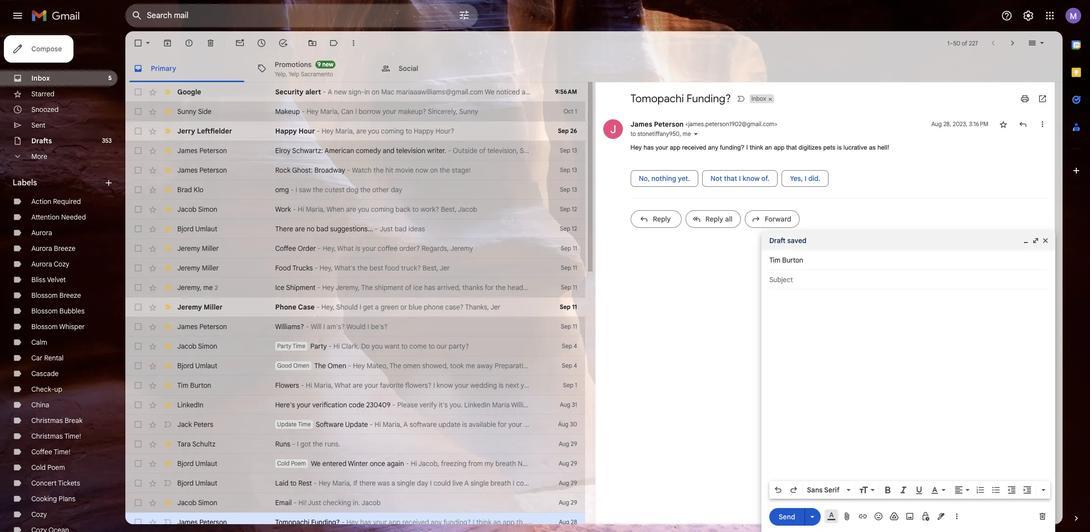 Task type: vqa. For each thing, say whether or not it's contained in the screenshot.
the Sans Serif
yes



Task type: locate. For each thing, give the bounding box(es) containing it.
james peterson for tomopachi funding?
[[177, 519, 227, 527]]

sans serif option
[[805, 486, 845, 496]]

i left got
[[297, 440, 299, 449]]

aug up trade
[[559, 460, 569, 468]]

0 vertical spatial you
[[368, 127, 379, 136]]

- down clark,
[[348, 362, 351, 371]]

0 horizontal spatial tim
[[177, 382, 188, 390]]

1 sep 12 from the top
[[560, 206, 577, 213]]

4 james peterson from the top
[[177, 519, 227, 527]]

hey, left "what's"
[[320, 264, 333, 273]]

tomopachi inside row
[[275, 519, 309, 527]]

tim burton inside draft saved dialog
[[769, 256, 803, 265]]

1 horizontal spatial think
[[750, 144, 763, 151]]

0 vertical spatial that
[[786, 144, 797, 151]]

support image
[[1001, 10, 1013, 22]]

3 aurora from the top
[[31, 260, 52, 269]]

1 vertical spatial tim
[[177, 382, 188, 390]]

1 vertical spatial pets
[[558, 519, 572, 527]]

laid
[[275, 479, 289, 488]]

None search field
[[125, 4, 478, 27]]

2 row from the top
[[125, 102, 585, 121]]

None checkbox
[[133, 342, 143, 352], [133, 381, 143, 391], [133, 518, 143, 528], [133, 342, 143, 352], [133, 381, 143, 391], [133, 518, 143, 528]]

sep 12
[[560, 206, 577, 213], [560, 225, 577, 233]]

here's your verification code 230409 -
[[275, 401, 397, 410]]

breeze up aurora cozy
[[54, 244, 75, 253]]

green
[[381, 303, 399, 312]]

- down 230409
[[370, 421, 373, 430]]

3 bjord umlaut from the top
[[177, 460, 217, 469]]

aurora breeze
[[31, 244, 75, 253]]

0 vertical spatial inbox
[[31, 74, 50, 83]]

aurora for aurora cozy
[[31, 260, 52, 269]]

tomopachi for tomopachi funding? - hey has your app received any funding? i think an app that digitizes pets is lucrative as hell!
[[275, 519, 309, 527]]

1 umlaut from the top
[[195, 225, 217, 234]]

sep for happy hour - hey maria, are you coming to happy hour?
[[558, 127, 569, 135]]

sep 13 for watch the hit movie now on the stage!
[[560, 167, 577, 174]]

away
[[621, 479, 637, 488]]

row up would
[[125, 298, 585, 317]]

any inside row
[[431, 519, 442, 527]]

2 4 from the top
[[574, 362, 577, 370]]

important according to google magic. switch for there are no bad suggestions...
[[163, 224, 172, 234]]

primary tab
[[125, 55, 248, 82]]

to up the television
[[406, 127, 412, 136]]

aug for row containing jack peters
[[558, 421, 569, 429]]

1 vertical spatial inbox
[[752, 95, 766, 102]]

time! down christmas time!
[[54, 448, 70, 457]]

aug 28, 2023, 3:16 pm cell
[[932, 120, 989, 129]]

coffee inside row
[[275, 244, 296, 253]]

0 horizontal spatial funding?
[[444, 519, 471, 527]]

9
[[317, 60, 321, 68]]

that right not
[[724, 174, 737, 183]]

inbox inside labels navigation
[[31, 74, 50, 83]]

calm
[[31, 338, 47, 347]]

writer.
[[427, 146, 446, 155]]

1 for makeup - hey maria, can i borrow your makeup? sincerely, sunny
[[575, 108, 577, 115]]

22 row from the top
[[125, 494, 585, 513]]

tab list up 9:56 am
[[125, 55, 1063, 82]]

2 vertical spatial aurora
[[31, 260, 52, 269]]

has down stonetiffany950 at the right of the page
[[644, 144, 654, 151]]

blossom whisper
[[31, 323, 85, 332]]

sep 11
[[561, 245, 577, 252], [561, 264, 577, 272], [561, 284, 577, 291], [560, 304, 577, 311], [561, 323, 577, 331]]

blue
[[409, 303, 422, 312]]

cold for cold poem
[[31, 464, 46, 473]]

1 vertical spatial jer
[[490, 303, 500, 312]]

row down what
[[125, 259, 585, 278]]

i inside button
[[739, 174, 741, 183]]

sunny
[[177, 107, 196, 116], [459, 107, 478, 116]]

aug 29 for runs - i got the runs.
[[559, 441, 577, 448]]

6 important according to google magic. switch from the top
[[163, 185, 172, 195]]

alert
[[305, 88, 321, 96]]

, inside row
[[200, 283, 201, 292]]

3 umlaut from the top
[[195, 460, 217, 469]]

1 vertical spatial hi
[[334, 342, 340, 351]]

food
[[275, 264, 291, 273]]

i down james.peterson1902@gmail.com
[[746, 144, 748, 151]]

1 horizontal spatial funding?
[[687, 92, 731, 105]]

2 vertical spatial are
[[295, 225, 305, 234]]

could left take
[[516, 479, 534, 488]]

14 row from the top
[[125, 337, 585, 357]]

4 important according to google magic. switch from the top
[[163, 146, 172, 156]]

am's?
[[327, 323, 345, 332]]

are for when
[[346, 205, 356, 214]]

4 umlaut from the top
[[195, 479, 217, 488]]

row down in.
[[125, 513, 631, 533]]

sans
[[807, 486, 823, 495]]

aug 29 for email - hi! just checking in. jacob
[[559, 500, 577, 507]]

checking
[[323, 499, 351, 508]]

breeze up bubbles
[[59, 291, 81, 300]]

happy down makeup
[[275, 127, 297, 136]]

hey, left what
[[323, 244, 336, 253]]

2 vertical spatial simon
[[198, 499, 217, 508]]

party up the
[[310, 342, 327, 351]]

1 sep 4 from the top
[[562, 343, 577, 350]]

7 row from the top
[[125, 200, 585, 219]]

3 jacob simon from the top
[[177, 499, 217, 508]]

1 13 from the top
[[572, 147, 577, 154]]

0 vertical spatial jeremy miller
[[177, 244, 219, 253]]

2 blossom from the top
[[31, 307, 58, 316]]

jack peters
[[177, 421, 213, 430]]

Search mail text field
[[147, 11, 431, 21]]

inbox inside button
[[752, 95, 766, 102]]

linkedin
[[177, 401, 203, 410]]

3 aug 29 from the top
[[559, 480, 577, 487]]

maria,
[[320, 107, 339, 116], [335, 127, 355, 136], [306, 205, 325, 214], [332, 479, 352, 488]]

james for rock ghost: broadway - watch the hit movie now on the stage!
[[177, 166, 198, 175]]

more options image
[[954, 512, 960, 522]]

poem
[[291, 460, 306, 468], [47, 464, 65, 473]]

9 new
[[317, 60, 334, 68]]

1 horizontal spatial has
[[644, 144, 654, 151]]

blossom breeze
[[31, 291, 81, 300]]

0 horizontal spatial coffee
[[31, 448, 52, 457]]

row down food trucks - hey, what's the best food truck? best, jer
[[125, 278, 585, 298]]

reply inside reply link
[[653, 215, 671, 224]]

1 important according to google magic. switch from the top
[[163, 87, 172, 97]]

12 for there are no bad suggestions... - just bad ideas
[[572, 225, 577, 233]]

aug left '31'
[[560, 402, 570, 409]]

aurora cozy
[[31, 260, 69, 269]]

8 row from the top
[[125, 219, 585, 239]]

poem inside cold poem we entered winter once again -
[[291, 460, 306, 468]]

0 horizontal spatial party
[[277, 343, 291, 350]]

1 vertical spatial me
[[203, 283, 213, 292]]

1 jeremy miller from the top
[[177, 244, 219, 253]]

james
[[631, 120, 652, 129], [177, 146, 198, 155], [177, 166, 198, 175], [177, 323, 198, 332], [177, 519, 198, 527]]

10 important according to google magic. switch from the top
[[163, 263, 172, 273]]

tara
[[177, 440, 191, 449]]

row containing jack peters
[[125, 415, 585, 435]]

insert link ‪(⌘k)‬ image
[[858, 512, 868, 522]]

jer down "regards,"
[[440, 264, 450, 273]]

important according to google magic. switch for security alert
[[163, 87, 172, 97]]

leftfielder
[[197, 127, 232, 136]]

2 important according to google magic. switch from the top
[[163, 107, 172, 117]]

sans serif
[[807, 486, 840, 495]]

security alert -
[[275, 88, 328, 96]]

lucrative inside row
[[581, 519, 607, 527]]

1 vertical spatial any
[[431, 519, 442, 527]]

funding? for tomopachi funding?
[[687, 92, 731, 105]]

aug for row containing linkedin
[[560, 402, 570, 409]]

reply down not
[[706, 215, 723, 224]]

0 vertical spatial tim burton
[[769, 256, 803, 265]]

insert photo image
[[905, 512, 915, 522]]

would
[[346, 323, 366, 332]]

7 important according to google magic. switch from the top
[[163, 205, 172, 215]]

you for when
[[358, 205, 369, 214]]

not that i know of. button
[[702, 170, 778, 187]]

1 vertical spatial you
[[358, 205, 369, 214]]

bjord umlaut for 21th row from the top of the tomopachi funding? main content
[[177, 479, 217, 488]]

0 horizontal spatial is
[[355, 244, 360, 253]]

0 horizontal spatial ,
[[200, 283, 201, 292]]

hey
[[307, 107, 319, 116], [322, 127, 334, 136], [631, 144, 642, 151], [319, 479, 331, 488], [346, 519, 358, 527]]

18 row from the top
[[125, 415, 585, 435]]

2 sep 4 from the top
[[562, 362, 577, 370]]

1 horizontal spatial pets
[[823, 144, 836, 151]]

miller for phone
[[204, 303, 223, 312]]

tim burton
[[769, 256, 803, 265], [177, 382, 211, 390]]

omen
[[328, 362, 346, 371], [293, 362, 309, 370]]

row
[[125, 82, 585, 102], [125, 102, 585, 121], [125, 121, 585, 141], [125, 141, 585, 161], [125, 161, 585, 180], [125, 180, 585, 200], [125, 200, 585, 219], [125, 219, 585, 239], [125, 239, 585, 259], [125, 259, 585, 278], [125, 278, 585, 298], [125, 298, 585, 317], [125, 317, 585, 337], [125, 337, 585, 357], [125, 357, 585, 376], [125, 376, 585, 396], [125, 396, 585, 415], [125, 415, 585, 435], [125, 435, 585, 455], [125, 455, 585, 474], [125, 474, 672, 494], [125, 494, 585, 513], [125, 513, 631, 533]]

movie
[[395, 166, 414, 175]]

aurora link
[[31, 229, 52, 238]]

16 row from the top
[[125, 376, 585, 396]]

10 row from the top
[[125, 259, 585, 278]]

row containing tim burton
[[125, 376, 585, 396]]

sep for rock ghost: broadway - watch the hit movie now on the stage!
[[560, 167, 570, 174]]

- right again
[[406, 460, 409, 469]]

aug down the aug 30 at the right of page
[[559, 441, 569, 448]]

time! down 'break'
[[64, 432, 81, 441]]

1 horizontal spatial hi
[[334, 342, 340, 351]]

11 row from the top
[[125, 278, 585, 298]]

blossom up calm link
[[31, 323, 58, 332]]

bad right no
[[316, 225, 328, 234]]

2 12 from the top
[[572, 225, 577, 233]]

1 vertical spatial are
[[346, 205, 356, 214]]

- right rest
[[314, 479, 317, 488]]

1 horizontal spatial could
[[516, 479, 534, 488]]

flowers -
[[275, 382, 306, 390]]

5 important according to google magic. switch from the top
[[163, 166, 172, 175]]

jacob for sep 12
[[177, 205, 197, 214]]

6 row from the top
[[125, 180, 585, 200]]

older image
[[1008, 38, 1018, 48]]

1 horizontal spatial that
[[724, 174, 737, 183]]

1 29 from the top
[[571, 441, 577, 448]]

cold down runs
[[277, 460, 289, 468]]

3 13 from the top
[[572, 186, 577, 193]]

elroy
[[275, 146, 291, 155]]

1 jacob simon from the top
[[177, 205, 217, 214]]

coffee for coffee order - hey, what is your coffee order? regards, jeremy
[[275, 244, 296, 253]]

peterson for tomopachi funding? - hey has your app received any funding? i think an app that digitizes pets is lucrative as hell!
[[199, 519, 227, 527]]

james peterson for elroy schwartz: american comedy and television writer.
[[177, 146, 227, 155]]

4 29 from the top
[[571, 500, 577, 507]]

1 horizontal spatial best,
[[441, 205, 457, 214]]

happy hour - hey maria, are you coming to happy hour?
[[275, 127, 454, 136]]

hey down in.
[[346, 519, 358, 527]]

reply all
[[706, 215, 733, 224]]

0 vertical spatial jer
[[440, 264, 450, 273]]

cascade
[[31, 370, 59, 379]]

inbox for inbox button
[[752, 95, 766, 102]]

your down was
[[373, 519, 387, 527]]

Not starred checkbox
[[998, 120, 1008, 129]]

0 horizontal spatial tomopachi
[[275, 519, 309, 527]]

cooking
[[31, 495, 57, 504]]

miller for food
[[202, 264, 219, 273]]

1 vertical spatial jeremy miller
[[177, 264, 219, 273]]

1 simon from the top
[[198, 205, 217, 214]]

single down again
[[397, 479, 415, 488]]

all inside reply all link
[[725, 215, 733, 224]]

james peterson for rock ghost: broadway
[[177, 166, 227, 175]]

hi right work
[[298, 205, 304, 214]]

2 jacob simon from the top
[[177, 342, 217, 351]]

aug left 28
[[559, 519, 569, 526]]

0 vertical spatial 12
[[572, 206, 577, 213]]

hey, for hey, should i get a green or blue phone case? thanks, jer
[[321, 303, 335, 312]]

2 29 from the top
[[571, 460, 577, 468]]

2 sunny from the left
[[459, 107, 478, 116]]

1 vertical spatial burton
[[190, 382, 211, 390]]

1 could from the left
[[434, 479, 451, 488]]

a
[[464, 479, 469, 488]]

email - hi! just checking in. jacob
[[275, 499, 381, 508]]

important according to google magic. switch for work
[[163, 205, 172, 215]]

are up elroy schwartz: american comedy and television writer. - on the left
[[356, 127, 366, 136]]

i left did.
[[805, 174, 807, 183]]

time for party
[[293, 343, 305, 350]]

- down williams? - will i am's? would i be's? on the bottom left of the page
[[329, 342, 332, 351]]

0 vertical spatial simon
[[198, 205, 217, 214]]

christmas break
[[31, 417, 82, 426]]

reply inside reply all link
[[706, 215, 723, 224]]

1 vertical spatial blossom
[[31, 307, 58, 316]]

2 christmas from the top
[[31, 432, 63, 441]]

a
[[375, 303, 379, 312], [391, 479, 395, 488]]

1 vertical spatial breeze
[[59, 291, 81, 300]]

0 vertical spatial me
[[683, 130, 691, 138]]

there
[[359, 479, 376, 488]]

aug right i'd
[[559, 480, 569, 487]]

bjord umlaut for 9th row from the bottom
[[177, 362, 217, 371]]

aug 28
[[559, 519, 577, 526]]

1 vertical spatial funding?
[[444, 519, 471, 527]]

1 horizontal spatial party
[[310, 342, 327, 351]]

1 vertical spatial sep 13
[[560, 167, 577, 174]]

2 vertical spatial jacob simon
[[177, 499, 217, 508]]

report spam image
[[184, 38, 194, 48]]

cold inside cold poem we entered winter once again -
[[277, 460, 289, 468]]

0 vertical spatial are
[[356, 127, 366, 136]]

2 reply from the left
[[706, 215, 723, 224]]

2 bjord umlaut from the top
[[177, 362, 217, 371]]

19 row from the top
[[125, 435, 585, 455]]

sep 11 for jeremy
[[561, 245, 577, 252]]

sep 26
[[558, 127, 577, 135]]

breeze for aurora breeze
[[54, 244, 75, 253]]

that left aug 28
[[516, 519, 529, 527]]

1 aurora from the top
[[31, 229, 52, 238]]

9 important according to google magic. switch from the top
[[163, 244, 172, 254]]

happy left hour? at the left top of page
[[414, 127, 434, 136]]

4 for -
[[574, 362, 577, 370]]

funding?
[[720, 144, 745, 151], [444, 519, 471, 527]]

insert emoji ‪(⌘⇧2)‬ image
[[874, 512, 884, 522]]

1 james peterson from the top
[[177, 146, 227, 155]]

sep 12 for work - hi maria, when are you coming back to work? best, jacob
[[560, 206, 577, 213]]

0 vertical spatial sep 13
[[560, 147, 577, 154]]

aug left 30
[[558, 421, 569, 429]]

2 single from the left
[[471, 479, 489, 488]]

1 sep 13 from the top
[[560, 147, 577, 154]]

aug down trade
[[559, 500, 569, 507]]

has down there
[[360, 519, 371, 527]]

tim inside draft saved dialog
[[769, 256, 781, 265]]

omen right the
[[328, 362, 346, 371]]

you for maria,
[[368, 127, 379, 136]]

4
[[574, 343, 577, 350], [574, 362, 577, 370]]

2 vertical spatial miller
[[204, 303, 223, 312]]

funding? down email - hi! just checking in. jacob
[[311, 519, 340, 527]]

11 for jer
[[573, 264, 577, 272]]

row up the happy hour - hey maria, are you coming to happy hour? at the top of page
[[125, 102, 585, 121]]

3 blossom from the top
[[31, 323, 58, 332]]

row containing sunny side
[[125, 102, 585, 121]]

aug for 22th row from the top of the tomopachi funding? main content
[[559, 500, 569, 507]]

aug 29 for laid to rest - hey maria, if there was a single day i could live a single breath i could take i'd trade all the others away best, bjord
[[559, 480, 577, 487]]

day right other
[[391, 186, 402, 194]]

2 simon from the top
[[198, 342, 217, 351]]

search mail image
[[128, 7, 146, 24]]

archive image
[[163, 38, 172, 48]]

2 umlaut from the top
[[195, 362, 217, 371]]

app down '>'
[[774, 144, 785, 151]]

0 horizontal spatial hell!
[[618, 519, 631, 527]]

1 aug 29 from the top
[[559, 441, 577, 448]]

jack
[[177, 421, 192, 430]]

2 james peterson from the top
[[177, 166, 227, 175]]

1 christmas from the top
[[31, 417, 63, 426]]

an
[[765, 144, 772, 151], [493, 519, 501, 527]]

jer right thanks,
[[490, 303, 500, 312]]

1 horizontal spatial is
[[574, 519, 579, 527]]

sep for williams? - will i am's? would i be's?
[[561, 323, 571, 331]]

- left watch at the left of the page
[[347, 166, 350, 175]]

17 row from the top
[[125, 396, 585, 415]]

3 jeremy miller from the top
[[177, 303, 223, 312]]

sep for elroy schwartz: american comedy and television writer. -
[[560, 147, 570, 154]]

1 vertical spatial day
[[417, 479, 428, 488]]

update
[[345, 421, 368, 430], [277, 421, 297, 429]]

row down again
[[125, 474, 672, 494]]

omen right good
[[293, 362, 309, 370]]

1 horizontal spatial just
[[380, 225, 393, 234]]

important according to google magic. switch
[[163, 87, 172, 97], [163, 107, 172, 117], [163, 126, 172, 136], [163, 146, 172, 156], [163, 166, 172, 175], [163, 185, 172, 195], [163, 205, 172, 215], [163, 224, 172, 234], [163, 244, 172, 254], [163, 263, 172, 273], [163, 283, 172, 293]]

aug for fourth row from the bottom
[[559, 460, 569, 468]]

0 vertical spatial hell!
[[878, 144, 889, 151]]

1 horizontal spatial a
[[391, 479, 395, 488]]

hey, for hey, what's the best food truck? best, jer
[[320, 264, 333, 273]]

0 vertical spatial hi
[[298, 205, 304, 214]]

breeze
[[54, 244, 75, 253], [59, 291, 81, 300]]

1 reply from the left
[[653, 215, 671, 224]]

action
[[31, 197, 51, 206]]

sep 13
[[560, 147, 577, 154], [560, 167, 577, 174], [560, 186, 577, 193]]

row down can
[[125, 121, 585, 141]]

jer
[[440, 264, 450, 273], [490, 303, 500, 312]]

bulleted list ‪(⌘⇧8)‬ image
[[991, 486, 1001, 496]]

sep for flowers -
[[563, 382, 573, 389]]

sep 11 for jer
[[561, 264, 577, 272]]

think up the know
[[750, 144, 763, 151]]

hey right hour
[[322, 127, 334, 136]]

coffee inside labels navigation
[[31, 448, 52, 457]]

jeremy miller for coffee order
[[177, 244, 219, 253]]

could left the live
[[434, 479, 451, 488]]

0 vertical spatial miller
[[202, 244, 219, 253]]

row containing tara schultz
[[125, 435, 585, 455]]

poem up concert tickets link
[[47, 464, 65, 473]]

digitizes up did.
[[799, 144, 822, 151]]

2 happy from the left
[[414, 127, 434, 136]]

0 horizontal spatial pets
[[558, 519, 572, 527]]

3 row from the top
[[125, 121, 585, 141]]

jeremy miller for food trucks
[[177, 264, 219, 273]]

1 horizontal spatial ,
[[680, 130, 681, 138]]

poem inside labels navigation
[[47, 464, 65, 473]]

tomopachi for tomopachi funding?
[[631, 92, 684, 105]]

2 sep 13 from the top
[[560, 167, 577, 174]]

you down makeup - hey maria, can i borrow your makeup? sincerely, sunny
[[368, 127, 379, 136]]

0 vertical spatial all
[[725, 215, 733, 224]]

4 bjord umlaut from the top
[[177, 479, 217, 488]]

insert files using drive image
[[889, 512, 899, 522]]

0 horizontal spatial lucrative
[[581, 519, 607, 527]]

poem for cold poem we entered winter once again -
[[291, 460, 306, 468]]

jeremy for coffee order - hey, what is your coffee order? regards, jeremy
[[177, 244, 200, 253]]

0 vertical spatial jacob simon
[[177, 205, 217, 214]]

13 for i saw the cutest dog the other day
[[572, 186, 577, 193]]

umlaut for 21th row from the top of the tomopachi funding? main content
[[195, 479, 217, 488]]

me inside row
[[203, 283, 213, 292]]

31
[[572, 402, 577, 409]]

tim down draft
[[769, 256, 781, 265]]

1 vertical spatial jacob simon
[[177, 342, 217, 351]]

0 horizontal spatial could
[[434, 479, 451, 488]]

29 for email - hi! just checking in. jacob
[[571, 500, 577, 507]]

time down williams?
[[293, 343, 305, 350]]

peterson for rock ghost: broadway - watch the hit movie now on the stage!
[[199, 166, 227, 175]]

3 29 from the top
[[571, 480, 577, 487]]

aug 29 up trade
[[559, 460, 577, 468]]

cold inside labels navigation
[[31, 464, 46, 473]]

1 4 from the top
[[574, 343, 577, 350]]

1 horizontal spatial me
[[683, 130, 691, 138]]

i left be's?
[[367, 323, 369, 332]]

time up got
[[298, 421, 311, 429]]

bjord umlaut for eighth row
[[177, 225, 217, 234]]

0 vertical spatial tomopachi
[[631, 92, 684, 105]]

best, right work?
[[441, 205, 457, 214]]

1 vertical spatial think
[[476, 519, 492, 527]]

brad klo
[[177, 186, 204, 194]]

laid to rest - hey maria, if there was a single day i could live a single breath i could take i'd trade all the others away best, bjord
[[275, 479, 672, 488]]

not starred image
[[998, 120, 1008, 129]]

will
[[311, 323, 322, 332]]

poem for cold poem
[[47, 464, 65, 473]]

1 horizontal spatial cozy
[[54, 260, 69, 269]]

sep for work - hi maria, when are you coming back to work? best, jacob
[[560, 206, 570, 213]]

0 vertical spatial coming
[[381, 127, 404, 136]]

- right makeup
[[302, 107, 305, 116]]

2 sep 12 from the top
[[560, 225, 577, 233]]

2 could from the left
[[516, 479, 534, 488]]

me left "2"
[[203, 283, 213, 292]]

phone case - hey, should i get a green or blue phone case? thanks, jer
[[275, 303, 500, 312]]

0 horizontal spatial cold
[[31, 464, 46, 473]]

your left coffee
[[362, 244, 376, 253]]

miller for coffee
[[202, 244, 219, 253]]

jacob simon for email
[[177, 499, 217, 508]]

0 horizontal spatial has
[[360, 519, 371, 527]]

1 vertical spatial all
[[578, 479, 585, 488]]

coming for back
[[371, 205, 394, 214]]

hour
[[299, 127, 315, 136]]

1 horizontal spatial inbox
[[752, 95, 766, 102]]

1 vertical spatial funding?
[[311, 519, 340, 527]]

0 horizontal spatial tim burton
[[177, 382, 211, 390]]

makeup?
[[398, 107, 426, 116]]

0 horizontal spatial me
[[203, 283, 213, 292]]

15 row from the top
[[125, 357, 585, 376]]

1 horizontal spatial tomopachi
[[631, 92, 684, 105]]

1 blossom from the top
[[31, 291, 58, 300]]

3 sep 13 from the top
[[560, 186, 577, 193]]

inbox for inbox link
[[31, 74, 50, 83]]

snoozed
[[31, 105, 59, 114]]

reply for reply all
[[706, 215, 723, 224]]

1 vertical spatial 1
[[575, 108, 577, 115]]

ice shipment -
[[275, 284, 322, 292]]

burton inside tomopachi funding? main content
[[190, 382, 211, 390]]

digitizes left aug 28
[[531, 519, 557, 527]]

tomopachi down email
[[275, 519, 309, 527]]

time inside update time software update -
[[298, 421, 311, 429]]

0 vertical spatial tim
[[769, 256, 781, 265]]

funding? inside row
[[311, 519, 340, 527]]

time! for coffee time!
[[54, 448, 70, 457]]

1 12 from the top
[[572, 206, 577, 213]]

software
[[316, 421, 344, 430]]

2 horizontal spatial is
[[837, 144, 842, 151]]

i
[[355, 107, 357, 116], [746, 144, 748, 151], [739, 174, 741, 183], [805, 174, 807, 183], [360, 303, 361, 312], [323, 323, 325, 332], [367, 323, 369, 332], [297, 440, 299, 449], [430, 479, 432, 488], [513, 479, 515, 488], [473, 519, 474, 527]]

brad
[[177, 186, 192, 194]]

None checkbox
[[133, 303, 143, 312], [133, 322, 143, 332], [133, 361, 143, 371], [133, 401, 143, 410], [133, 420, 143, 430], [133, 440, 143, 450], [133, 459, 143, 469], [133, 479, 143, 489], [133, 499, 143, 508], [133, 303, 143, 312], [133, 322, 143, 332], [133, 361, 143, 371], [133, 401, 143, 410], [133, 420, 143, 430], [133, 440, 143, 450], [133, 459, 143, 469], [133, 479, 143, 489], [133, 499, 143, 508]]

0 horizontal spatial that
[[516, 519, 529, 527]]

you right the do
[[372, 342, 383, 351]]

8 important according to google magic. switch from the top
[[163, 224, 172, 234]]

1 sunny from the left
[[177, 107, 196, 116]]

row containing jeremy
[[125, 278, 585, 298]]

0 horizontal spatial think
[[476, 519, 492, 527]]

pets down trade
[[558, 519, 572, 527]]

2 jeremy miller from the top
[[177, 264, 219, 273]]

cozy up velvet
[[54, 260, 69, 269]]

4 aug 29 from the top
[[559, 500, 577, 507]]

settings image
[[1023, 10, 1034, 22]]

advanced search options image
[[455, 5, 474, 25]]

gmail image
[[31, 6, 85, 25]]

cold poem link
[[31, 464, 65, 473]]

no, nothing yet. button
[[631, 170, 698, 187]]

toggle confidential mode image
[[921, 512, 931, 522]]

1 vertical spatial simon
[[198, 342, 217, 351]]

row containing jerry leftfielder
[[125, 121, 585, 141]]

3 important according to google magic. switch from the top
[[163, 126, 172, 136]]

2 vertical spatial jeremy miller
[[177, 303, 223, 312]]

tab list
[[1063, 31, 1090, 498], [125, 55, 1063, 82]]

0 vertical spatial funding?
[[687, 92, 731, 105]]

if
[[353, 479, 358, 488]]

11 important according to google magic. switch from the top
[[163, 283, 172, 293]]

0 horizontal spatial best,
[[423, 264, 438, 273]]

jeremy miller for phone case
[[177, 303, 223, 312]]

more send options image
[[808, 513, 817, 522]]

2 aug 29 from the top
[[559, 460, 577, 468]]

1 vertical spatial sep 12
[[560, 225, 577, 233]]

2 aurora from the top
[[31, 244, 52, 253]]

umlaut for 9th row from the bottom
[[195, 362, 217, 371]]

when
[[326, 205, 344, 214]]

makeup - hey maria, can i borrow your makeup? sincerely, sunny
[[275, 107, 478, 116]]

no, nothing yet.
[[639, 174, 690, 183]]

0 vertical spatial day
[[391, 186, 402, 194]]

sunny left side on the top of the page
[[177, 107, 196, 116]]

reply link
[[631, 210, 682, 228]]

3 simon from the top
[[198, 499, 217, 508]]

draft saved
[[769, 237, 807, 245]]

close image
[[1042, 237, 1050, 245]]

1 row from the top
[[125, 82, 585, 102]]

required
[[53, 197, 81, 206]]

- right runs
[[292, 440, 295, 449]]

james for williams? - will i am's? would i be's?
[[177, 323, 198, 332]]

all right trade
[[578, 479, 585, 488]]

hey, for hey, what is your coffee order? regards, jeremy
[[323, 244, 336, 253]]

1 vertical spatial a
[[391, 479, 395, 488]]

1 horizontal spatial day
[[417, 479, 428, 488]]

21 row from the top
[[125, 474, 672, 494]]

watch
[[352, 166, 372, 175]]

entered
[[322, 460, 347, 469]]

3 james peterson from the top
[[177, 323, 227, 332]]

2 vertical spatial sep 13
[[560, 186, 577, 193]]

4 for hi
[[574, 343, 577, 350]]

aug 29 down the aug 30 at the right of page
[[559, 441, 577, 448]]

order?
[[399, 244, 420, 253]]

underline ‪(⌘u)‬ image
[[914, 486, 924, 496]]

starred
[[31, 90, 54, 98]]

1 vertical spatial miller
[[202, 264, 219, 273]]

labels navigation
[[0, 31, 125, 533]]

are right when
[[346, 205, 356, 214]]

0 horizontal spatial inbox
[[31, 74, 50, 83]]

3:16 pm
[[969, 120, 989, 128]]

0 horizontal spatial sunny
[[177, 107, 196, 116]]

time inside 'party time party - hi clark, do you want to come to our party?'
[[293, 343, 305, 350]]

1 bjord umlaut from the top
[[177, 225, 217, 234]]

2 13 from the top
[[572, 167, 577, 174]]



Task type: describe. For each thing, give the bounding box(es) containing it.
hit
[[386, 166, 393, 175]]

maria, down can
[[335, 127, 355, 136]]

aurora for aurora link
[[31, 229, 52, 238]]

sep for food trucks - hey, what's the best food truck? best, jer
[[561, 264, 571, 272]]

blossom whisper link
[[31, 323, 85, 332]]

sep 11 for blue
[[560, 304, 577, 311]]

on
[[430, 166, 438, 175]]

simon for email
[[198, 499, 217, 508]]

0 vertical spatial an
[[765, 144, 772, 151]]

29 for runs - i got the runs.
[[571, 441, 577, 448]]

of
[[962, 39, 968, 47]]

verification
[[312, 401, 347, 410]]

what
[[337, 244, 354, 253]]

all inside row
[[578, 479, 585, 488]]

i right can
[[355, 107, 357, 116]]

check-up
[[31, 385, 62, 394]]

received inside row
[[402, 519, 429, 527]]

hey down stonetiffany950 at the right of the page
[[631, 144, 642, 151]]

the left hit
[[373, 166, 384, 175]]

tab list right close image
[[1063, 31, 1090, 498]]

labels heading
[[13, 178, 104, 188]]

to right want
[[401, 342, 408, 351]]

the left 'others'
[[587, 479, 597, 488]]

coming for to
[[381, 127, 404, 136]]

ice
[[275, 284, 284, 292]]

pop out image
[[1032, 237, 1040, 245]]

- left i on the left top of the page
[[291, 186, 294, 194]]

aug for 23th row
[[559, 519, 569, 526]]

sep for phone case - hey, should i get a green or blue phone case? thanks, jer
[[560, 304, 571, 311]]

1 horizontal spatial hell!
[[878, 144, 889, 151]]

redo ‪(⌘y)‬ image
[[789, 486, 799, 496]]

sep 1
[[563, 382, 577, 389]]

jeremy for food trucks - hey, what's the best food truck? best, jer
[[177, 264, 200, 273]]

app down to stonetiffany950 , me
[[670, 144, 680, 151]]

christmas for christmas time!
[[31, 432, 63, 441]]

work - hi maria, when are you coming back to work? best, jacob
[[275, 205, 477, 214]]

sep for coffee order - hey, what is your coffee order? regards, jeremy
[[561, 245, 571, 252]]

important according to google magic. switch for omg
[[163, 185, 172, 195]]

i left the live
[[430, 479, 432, 488]]

23 row from the top
[[125, 513, 631, 533]]

maria, left when
[[306, 205, 325, 214]]

security
[[275, 88, 304, 96]]

to right back
[[412, 205, 419, 214]]

1 vertical spatial as
[[609, 519, 616, 527]]

attention needed
[[31, 213, 86, 222]]

aurora for aurora breeze
[[31, 244, 52, 253]]

1 horizontal spatial funding?
[[720, 144, 745, 151]]

tim inside row
[[177, 382, 188, 390]]

hey down alert at top left
[[307, 107, 319, 116]]

maria, left can
[[320, 107, 339, 116]]

jeremy for phone case - hey, should i get a green or blue phone case? thanks, jer
[[177, 303, 202, 312]]

0 vertical spatial as
[[869, 144, 876, 151]]

sep for ice shipment -
[[561, 284, 571, 291]]

0 horizontal spatial a
[[375, 303, 379, 312]]

2023,
[[953, 120, 968, 128]]

more formatting options image
[[1039, 486, 1049, 496]]

- left hi!
[[294, 499, 297, 508]]

burton inside draft saved dialog
[[782, 256, 803, 265]]

snooze image
[[257, 38, 266, 48]]

the right on
[[440, 166, 450, 175]]

1 vertical spatial best,
[[423, 264, 438, 273]]

important according to google magic. switch for coffee order
[[163, 244, 172, 254]]

2 vertical spatial that
[[516, 519, 529, 527]]

work?
[[421, 205, 439, 214]]

dog
[[346, 186, 359, 194]]

important according to google magic. switch for happy hour
[[163, 126, 172, 136]]

13 for watch the hit movie now on the stage!
[[572, 167, 577, 174]]

nothing
[[652, 174, 676, 183]]

20 row from the top
[[125, 455, 585, 474]]

peterson for williams? - will i am's? would i be's?
[[199, 323, 227, 332]]

i
[[296, 186, 297, 194]]

promotions, 9 new messages, tab
[[249, 55, 373, 82]]

peters
[[194, 421, 213, 430]]

aug for row containing tara schultz
[[559, 441, 569, 448]]

important according to google magic. switch for elroy schwartz: american comedy and television writer.
[[163, 146, 172, 156]]

breeze for blossom breeze
[[59, 291, 81, 300]]

- right shipment
[[317, 284, 320, 292]]

here's
[[275, 401, 295, 410]]

- right the trucks
[[315, 264, 318, 273]]

important according to google magic. switch for makeup
[[163, 107, 172, 117]]

reply for reply
[[653, 215, 671, 224]]

bliss
[[31, 276, 46, 285]]

main menu image
[[12, 10, 24, 22]]

cold poem
[[31, 464, 65, 473]]

1 vertical spatial cozy
[[31, 511, 47, 520]]

breath
[[491, 479, 511, 488]]

simon for work
[[198, 205, 217, 214]]

party time party - hi clark, do you want to come to our party?
[[277, 342, 469, 351]]

your right borrow
[[383, 107, 396, 116]]

james peterson cell
[[631, 120, 777, 129]]

28
[[571, 519, 577, 526]]

important according to google magic. switch for rock ghost: broadway
[[163, 166, 172, 175]]

numbered list ‪(⌘⇧7)‬ image
[[976, 486, 985, 496]]

jeremy , me 2
[[177, 283, 218, 292]]

bold ‪(⌘b)‬ image
[[883, 486, 893, 496]]

2 vertical spatial best,
[[638, 479, 654, 488]]

hour?
[[436, 127, 454, 136]]

that inside button
[[724, 174, 737, 183]]

aug inside cell
[[932, 120, 942, 128]]

velvet
[[47, 276, 66, 285]]

christmas for christmas break
[[31, 417, 63, 426]]

your right 'here's'
[[297, 401, 311, 410]]

0 horizontal spatial hi
[[298, 205, 304, 214]]

truck?
[[401, 264, 421, 273]]

the right saw
[[313, 186, 323, 194]]

an inside row
[[493, 519, 501, 527]]

12 row from the top
[[125, 298, 585, 317]]

umlaut for fourth row from the bottom
[[195, 460, 217, 469]]

the right got
[[313, 440, 323, 449]]

- down work - hi maria, when are you coming back to work? best, jacob
[[375, 225, 378, 234]]

peterson for elroy schwartz: american comedy and television writer. -
[[199, 146, 227, 155]]

0 vertical spatial any
[[708, 144, 718, 151]]

not that i know of.
[[711, 174, 770, 183]]

ghost:
[[292, 166, 313, 175]]

draft saved dialog
[[762, 231, 1055, 533]]

indent more ‪(⌘])‬ image
[[1023, 486, 1032, 496]]

coffee
[[378, 244, 398, 253]]

aurora cozy link
[[31, 260, 69, 269]]

coffee for coffee time!
[[31, 448, 52, 457]]

elroy schwartz: american comedy and television writer. -
[[275, 146, 453, 155]]

tim burton inside row
[[177, 382, 211, 390]]

row containing linkedin
[[125, 396, 585, 415]]

aug 31
[[560, 402, 577, 409]]

drafts link
[[31, 137, 52, 145]]

hi!
[[299, 499, 307, 508]]

sent link
[[31, 121, 46, 130]]

Message Body text field
[[769, 295, 1048, 479]]

1 bad from the left
[[316, 225, 328, 234]]

- right work
[[293, 205, 296, 214]]

1 horizontal spatial update
[[345, 421, 368, 430]]

app down breath
[[503, 519, 515, 527]]

9 row from the top
[[125, 239, 585, 259]]

to left our
[[428, 342, 435, 351]]

phone
[[424, 303, 444, 312]]

- right flowers
[[301, 382, 304, 390]]

runs
[[275, 440, 290, 449]]

toggle split pane mode image
[[1028, 38, 1037, 48]]

hey has your app received any funding? i think an app that digitizes pets is lucrative as hell!
[[631, 144, 889, 151]]

- right order
[[318, 244, 321, 253]]

minimize image
[[1022, 237, 1030, 245]]

i right breath
[[513, 479, 515, 488]]

0 vertical spatial received
[[682, 144, 706, 151]]

party inside 'party time party - hi clark, do you want to come to our party?'
[[277, 343, 291, 350]]

aug for 21th row from the top of the tomopachi funding? main content
[[559, 480, 569, 487]]

and
[[383, 146, 394, 155]]

the right the dog
[[360, 186, 371, 194]]

yes, i did. button
[[782, 170, 829, 187]]

maria, left if
[[332, 479, 352, 488]]

snoozed link
[[31, 105, 59, 114]]

- down checking
[[342, 519, 345, 527]]

or
[[400, 303, 407, 312]]

blossom for blossom whisper
[[31, 323, 58, 332]]

stage!
[[452, 166, 471, 175]]

car rental
[[31, 354, 64, 363]]

insert signature image
[[936, 512, 946, 522]]

sep 4 for hi
[[562, 343, 577, 350]]

tab list containing promotions
[[125, 55, 1063, 82]]

1 horizontal spatial lucrative
[[844, 144, 867, 151]]

funding? for tomopachi funding? - hey has your app received any funding? i think an app that digitizes pets is lucrative as hell!
[[311, 519, 340, 527]]

2 horizontal spatial that
[[786, 144, 797, 151]]

cold for cold poem we entered winter once again -
[[277, 460, 289, 468]]

i down 'laid to rest - hey maria, if there was a single day i could live a single breath i could take i'd trade all the others away best, bjord'
[[473, 519, 474, 527]]

check-up link
[[31, 385, 62, 394]]

of.
[[762, 174, 770, 183]]

add to tasks image
[[278, 38, 288, 48]]

james for tomopachi funding? - hey has your app received any funding? i think an app that digitizes pets is lucrative as hell!
[[177, 519, 198, 527]]

0 vertical spatial ,
[[680, 130, 681, 138]]

digitizes inside row
[[531, 519, 557, 527]]

jacob simon for work
[[177, 205, 217, 214]]

i right the will
[[323, 323, 325, 332]]

cutest
[[325, 186, 345, 194]]

2 vertical spatial you
[[372, 342, 383, 351]]

the left best
[[357, 264, 368, 273]]

i inside button
[[805, 174, 807, 183]]

umlaut for eighth row
[[195, 225, 217, 234]]

- right alert at top left
[[323, 88, 326, 96]]

important according to google magic. switch for ice shipment
[[163, 283, 172, 293]]

needed
[[61, 213, 86, 222]]

- right case
[[316, 303, 320, 312]]

indent less ‪(⌘[)‬ image
[[1007, 486, 1017, 496]]

sep for there are no bad suggestions... - just bad ideas
[[560, 225, 570, 233]]

attach files image
[[842, 512, 852, 522]]

blossom breeze link
[[31, 291, 81, 300]]

1 single from the left
[[397, 479, 415, 488]]

- right hour
[[317, 127, 320, 136]]

james for elroy schwartz: american comedy and television writer. -
[[177, 146, 198, 155]]

case?
[[445, 303, 464, 312]]

others
[[599, 479, 619, 488]]

sunny side
[[177, 107, 212, 116]]

tomopachi funding? main content
[[125, 31, 1063, 533]]

Subject field
[[769, 275, 1048, 285]]

trucks
[[292, 264, 313, 273]]

jerry
[[177, 127, 195, 136]]

there
[[275, 225, 293, 234]]

again
[[387, 460, 404, 469]]

0 vertical spatial has
[[644, 144, 654, 151]]

- right the writer. at the left of the page
[[448, 146, 451, 155]]

4 row from the top
[[125, 141, 585, 161]]

update inside update time software update -
[[277, 421, 297, 429]]

0 vertical spatial pets
[[823, 144, 836, 151]]

1 vertical spatial just
[[308, 499, 321, 508]]

important according to google magic. switch for food trucks
[[163, 263, 172, 273]]

hey right rest
[[319, 479, 331, 488]]

0 horizontal spatial day
[[391, 186, 402, 194]]

2
[[215, 284, 218, 292]]

get
[[363, 303, 373, 312]]

williams? - will i am's? would i be's?
[[275, 323, 388, 332]]

delete image
[[206, 38, 215, 48]]

oct 1
[[564, 108, 577, 115]]

phone
[[275, 303, 296, 312]]

has inside row
[[360, 519, 371, 527]]

11 for jeremy
[[573, 245, 577, 252]]

formatting options toolbar
[[769, 482, 1051, 500]]

comedy
[[356, 146, 381, 155]]

sep for omg - i saw the cutest dog the other day
[[560, 186, 570, 193]]

bjord umlaut for fourth row from the bottom
[[177, 460, 217, 469]]

james peterson < james.peterson1902@gmail.com >
[[631, 120, 777, 129]]

forward link
[[745, 210, 800, 228]]

do
[[361, 342, 370, 351]]

0 vertical spatial 1
[[947, 39, 950, 47]]

1 horizontal spatial omen
[[328, 362, 346, 371]]

your down to stonetiffany950 , me
[[656, 144, 668, 151]]

i left get
[[360, 303, 361, 312]]

come
[[409, 342, 427, 351]]

regards,
[[422, 244, 449, 253]]

- right 230409
[[392, 401, 396, 410]]

sep 4 for -
[[562, 362, 577, 370]]

- left the will
[[306, 323, 309, 332]]

row containing google
[[125, 82, 585, 102]]

0 vertical spatial digitizes
[[799, 144, 822, 151]]

to left stonetiffany950 at the right of the page
[[631, 130, 636, 138]]

good
[[277, 362, 292, 370]]

0 vertical spatial cozy
[[54, 260, 69, 269]]

now
[[415, 166, 428, 175]]

show details image
[[693, 131, 699, 137]]

should
[[336, 303, 358, 312]]

action required link
[[31, 197, 81, 206]]

social tab
[[373, 55, 497, 82]]

5 row from the top
[[125, 161, 585, 180]]

flowers
[[275, 382, 299, 390]]

2 bad from the left
[[395, 225, 407, 234]]

undo ‪(⌘z)‬ image
[[773, 486, 783, 496]]

blossom for blossom breeze
[[31, 291, 58, 300]]

app down was
[[389, 519, 401, 527]]

to right laid
[[290, 479, 297, 488]]

jacob for sep 4
[[177, 342, 197, 351]]

aug 30
[[558, 421, 577, 429]]

rest
[[298, 479, 312, 488]]

what's
[[334, 264, 356, 273]]

are for maria,
[[356, 127, 366, 136]]

james peterson for williams?
[[177, 323, 227, 332]]

13 row from the top
[[125, 317, 585, 337]]

sep 12 for there are no bad suggestions... - just bad ideas
[[560, 225, 577, 233]]

row containing brad klo
[[125, 180, 585, 200]]

promotions
[[275, 60, 312, 69]]

italic ‪(⌘i)‬ image
[[899, 486, 909, 496]]

christmas break link
[[31, 417, 82, 426]]

1 happy from the left
[[275, 127, 297, 136]]

0 horizontal spatial jer
[[440, 264, 450, 273]]

be's?
[[371, 323, 388, 332]]

1 for flowers -
[[575, 382, 577, 389]]

car rental link
[[31, 354, 64, 363]]

jacob for aug 29
[[177, 499, 197, 508]]

time for software
[[298, 421, 311, 429]]

11 for blue
[[572, 304, 577, 311]]

discard draft ‪(⌘⇧d)‬ image
[[1038, 512, 1048, 522]]

american
[[325, 146, 354, 155]]

0 vertical spatial best,
[[441, 205, 457, 214]]

omen inside good omen the omen -
[[293, 362, 309, 370]]



